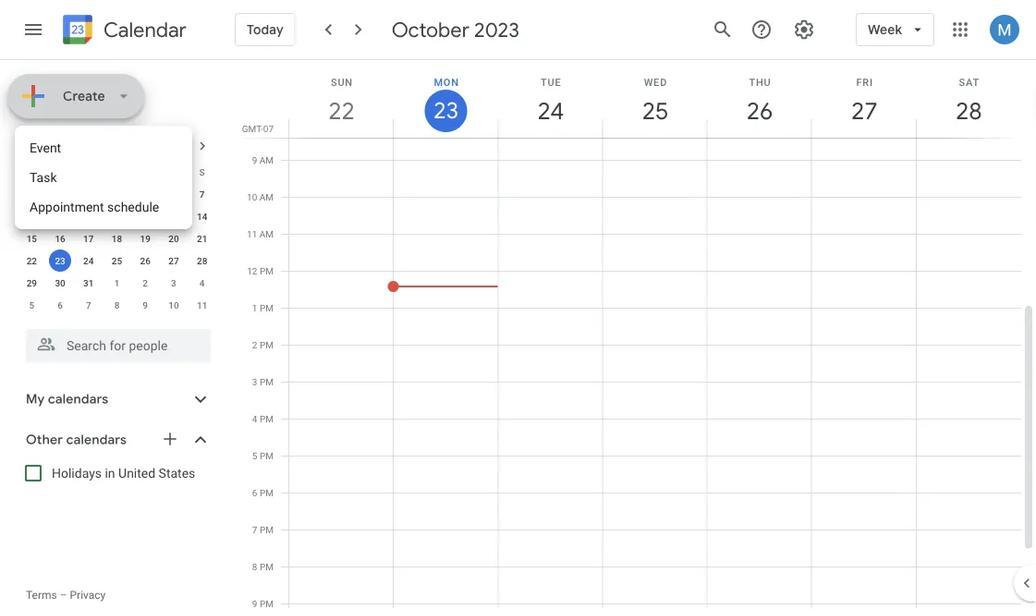 Task type: vqa. For each thing, say whether or not it's contained in the screenshot.


Task type: locate. For each thing, give the bounding box(es) containing it.
4 pm
[[252, 413, 274, 425]]

gmt-
[[242, 123, 263, 134]]

18 element
[[106, 228, 128, 250]]

5 inside grid
[[252, 450, 258, 462]]

row
[[18, 161, 216, 183], [18, 183, 216, 205], [18, 205, 216, 228], [18, 228, 216, 250], [18, 250, 216, 272], [18, 272, 216, 294], [18, 294, 216, 316]]

thu
[[750, 76, 772, 88]]

sun 22
[[327, 76, 354, 126]]

november 11 element
[[191, 294, 213, 316]]

2 down m
[[58, 189, 63, 200]]

5 for 5
[[29, 300, 34, 311]]

1 vertical spatial 2
[[143, 277, 148, 289]]

1 row from the top
[[18, 161, 216, 183]]

cell inside row group
[[160, 205, 188, 228]]

0 horizontal spatial 11
[[112, 211, 122, 222]]

None search field
[[0, 322, 229, 363]]

29
[[27, 277, 37, 289]]

7 up 14 element
[[200, 189, 205, 200]]

6 for 6 pm
[[252, 487, 258, 499]]

11 down the 'november 4' element
[[197, 300, 207, 311]]

s
[[29, 166, 35, 178], [199, 166, 205, 178]]

0 horizontal spatial 24
[[83, 255, 94, 266]]

0 vertical spatial 2
[[58, 189, 63, 200]]

2 up 3 pm
[[252, 339, 258, 351]]

Search for people text field
[[37, 329, 200, 363]]

2 horizontal spatial 1
[[252, 302, 258, 314]]

holidays in united states
[[52, 466, 195, 481]]

22 up 29
[[27, 255, 37, 266]]

0 vertical spatial 26
[[746, 96, 772, 126]]

2023 up 23 column header
[[475, 17, 520, 43]]

8 down november 1 element
[[114, 300, 120, 311]]

1 vertical spatial october 2023
[[26, 138, 112, 154]]

16
[[55, 233, 65, 244]]

1 pm from the top
[[260, 265, 274, 277]]

6 down 30 element
[[58, 300, 63, 311]]

10 down the november 3 element
[[169, 300, 179, 311]]

1 vertical spatial 11
[[247, 228, 257, 240]]

11 down the 10 am on the left top of the page
[[247, 228, 257, 240]]

9 pm from the top
[[260, 561, 274, 573]]

am down 9 am at the top of page
[[260, 191, 274, 203]]

1 down 12 pm
[[252, 302, 258, 314]]

–
[[60, 589, 67, 602]]

0 vertical spatial calendars
[[48, 391, 109, 408]]

12 inside grid
[[247, 265, 258, 277]]

row group
[[18, 183, 216, 316]]

4 pm from the top
[[260, 376, 274, 388]]

0 horizontal spatial 4
[[200, 277, 205, 289]]

12 down "11 am"
[[247, 265, 258, 277]]

2 horizontal spatial 2
[[252, 339, 258, 351]]

2 pm from the top
[[260, 302, 274, 314]]

4 inside grid
[[252, 413, 258, 425]]

17 element
[[77, 228, 100, 250]]

26
[[746, 96, 772, 126], [140, 255, 151, 266]]

1 vertical spatial 6
[[252, 487, 258, 499]]

1 vertical spatial 28
[[197, 255, 207, 266]]

4
[[200, 277, 205, 289], [252, 413, 258, 425]]

2 horizontal spatial 10
[[247, 191, 257, 203]]

0 horizontal spatial october 2023
[[26, 138, 112, 154]]

6 inside row
[[58, 300, 63, 311]]

cell
[[160, 205, 188, 228]]

27 down the fri
[[851, 96, 877, 126]]

24 column header
[[498, 60, 603, 138]]

appointment
[[30, 199, 104, 215]]

am up 12 pm
[[260, 228, 274, 240]]

22 down the sun
[[327, 96, 354, 126]]

5 for 5 pm
[[252, 450, 258, 462]]

1 vertical spatial 4
[[252, 413, 258, 425]]

8
[[29, 211, 34, 222], [114, 300, 120, 311], [252, 561, 258, 573]]

10
[[247, 191, 257, 203], [83, 211, 94, 222], [169, 300, 179, 311]]

1 vertical spatial 24
[[83, 255, 94, 266]]

0 vertical spatial am
[[260, 154, 274, 166]]

1 horizontal spatial 22
[[327, 96, 354, 126]]

november 4 element
[[191, 272, 213, 294]]

8 pm
[[252, 561, 274, 573]]

1 vertical spatial 26
[[140, 255, 151, 266]]

28 column header
[[916, 60, 1022, 138]]

2 horizontal spatial 11
[[247, 228, 257, 240]]

2 am from the top
[[260, 191, 274, 203]]

today button
[[235, 7, 296, 52]]

11 for 11 am
[[247, 228, 257, 240]]

22 inside "element"
[[27, 255, 37, 266]]

0 horizontal spatial 8
[[29, 211, 34, 222]]

8 down 7 pm
[[252, 561, 258, 573]]

1 vertical spatial 8
[[114, 300, 120, 311]]

3 pm from the top
[[260, 339, 274, 351]]

0 horizontal spatial 27
[[169, 255, 179, 266]]

1 horizontal spatial 9
[[143, 300, 148, 311]]

grid
[[237, 60, 1037, 610]]

3 row from the top
[[18, 205, 216, 228]]

pm for 4 pm
[[260, 413, 274, 425]]

0 horizontal spatial 2023
[[82, 138, 112, 154]]

22 element
[[21, 250, 43, 272]]

24 up the 31
[[83, 255, 94, 266]]

15
[[27, 233, 37, 244]]

0 horizontal spatial 12
[[140, 211, 151, 222]]

8 for the november 8 element
[[114, 300, 120, 311]]

my calendars button
[[4, 385, 229, 414]]

7 down 31 element on the top of the page
[[86, 300, 91, 311]]

2 vertical spatial am
[[260, 228, 274, 240]]

add other calendars image
[[161, 430, 179, 449]]

25 inside row
[[112, 255, 122, 266]]

pm for 7 pm
[[260, 524, 274, 536]]

1 inside grid
[[252, 302, 258, 314]]

row containing 22
[[18, 250, 216, 272]]

1 horizontal spatial 5
[[252, 450, 258, 462]]

0 vertical spatial 1
[[29, 189, 34, 200]]

1 horizontal spatial 28
[[955, 96, 982, 126]]

9 down the gmt-
[[252, 154, 257, 166]]

4 down 28 element
[[200, 277, 205, 289]]

2 vertical spatial 10
[[169, 300, 179, 311]]

5
[[29, 300, 34, 311], [252, 450, 258, 462]]

0 horizontal spatial 23
[[55, 255, 65, 266]]

am down 07
[[260, 154, 274, 166]]

other calendars
[[26, 432, 127, 449]]

terms link
[[26, 589, 57, 602]]

1 horizontal spatial 6
[[252, 487, 258, 499]]

wed
[[644, 76, 668, 88]]

2 vertical spatial 2
[[252, 339, 258, 351]]

1 down task
[[29, 189, 34, 200]]

9 up 16 element
[[58, 211, 63, 222]]

5 down the 29 'element'
[[29, 300, 34, 311]]

9
[[252, 154, 257, 166], [58, 211, 63, 222], [143, 300, 148, 311]]

0 vertical spatial 10
[[247, 191, 257, 203]]

28 down the 21
[[197, 255, 207, 266]]

0 horizontal spatial 6
[[58, 300, 63, 311]]

0 vertical spatial 9
[[252, 154, 257, 166]]

1 vertical spatial 25
[[112, 255, 122, 266]]

24 inside column header
[[537, 96, 563, 126]]

29 element
[[21, 272, 43, 294]]

4 up 5 pm
[[252, 413, 258, 425]]

2023 up 3 element
[[82, 138, 112, 154]]

row containing s
[[18, 161, 216, 183]]

october
[[392, 17, 470, 43], [26, 138, 79, 154]]

2 for 'november 2' element
[[143, 277, 148, 289]]

2023
[[475, 17, 520, 43], [82, 138, 112, 154]]

mon
[[434, 76, 460, 88]]

am
[[260, 154, 274, 166], [260, 191, 274, 203], [260, 228, 274, 240]]

s up 14
[[199, 166, 205, 178]]

0 vertical spatial 28
[[955, 96, 982, 126]]

20 element
[[163, 228, 185, 250]]

row group containing 1
[[18, 183, 216, 316]]

1 am from the top
[[260, 154, 274, 166]]

26 link
[[739, 90, 782, 132]]

1 horizontal spatial 23
[[433, 96, 458, 125]]

3 am from the top
[[260, 228, 274, 240]]

row containing 29
[[18, 272, 216, 294]]

1 vertical spatial am
[[260, 191, 274, 203]]

11 inside grid
[[247, 228, 257, 240]]

11 element
[[106, 205, 128, 228]]

2 vertical spatial 9
[[143, 300, 148, 311]]

6
[[58, 300, 63, 311], [252, 487, 258, 499]]

calendars
[[48, 391, 109, 408], [66, 432, 127, 449]]

7 row from the top
[[18, 294, 216, 316]]

2
[[58, 189, 63, 200], [143, 277, 148, 289], [252, 339, 258, 351]]

calendars up in
[[66, 432, 127, 449]]

0 horizontal spatial 2
[[58, 189, 63, 200]]

8 up 15 element
[[29, 211, 34, 222]]

5 pm from the top
[[260, 413, 274, 425]]

31
[[83, 277, 94, 289]]

25
[[641, 96, 668, 126], [112, 255, 122, 266]]

1 horizontal spatial 12
[[247, 265, 258, 277]]

4 element
[[106, 183, 128, 205]]

25 down 18
[[112, 255, 122, 266]]

october up m
[[26, 138, 79, 154]]

27
[[851, 96, 877, 126], [169, 255, 179, 266]]

1 horizontal spatial s
[[199, 166, 205, 178]]

0 vertical spatial 25
[[641, 96, 668, 126]]

pm up 7 pm
[[260, 487, 274, 499]]

united
[[118, 466, 156, 481]]

10 up "11 am"
[[247, 191, 257, 203]]

october up mon
[[392, 17, 470, 43]]

in
[[105, 466, 115, 481]]

23 down mon
[[433, 96, 458, 125]]

0 horizontal spatial 7
[[86, 300, 91, 311]]

october 2023 up m
[[26, 138, 112, 154]]

tue 24
[[537, 76, 563, 126]]

7 pm from the top
[[260, 487, 274, 499]]

0 vertical spatial 23
[[433, 96, 458, 125]]

3 for 3 pm
[[252, 376, 258, 388]]

8 pm from the top
[[260, 524, 274, 536]]

1 horizontal spatial 24
[[537, 96, 563, 126]]

27 down 20
[[169, 255, 179, 266]]

10 element
[[77, 205, 100, 228]]

1 vertical spatial 23
[[55, 255, 65, 266]]

6 inside grid
[[252, 487, 258, 499]]

5 inside row
[[29, 300, 34, 311]]

24 inside row
[[83, 255, 94, 266]]

1 horizontal spatial 2023
[[475, 17, 520, 43]]

0 horizontal spatial 28
[[197, 255, 207, 266]]

0 vertical spatial 3
[[171, 277, 176, 289]]

fri
[[857, 76, 874, 88]]

calendars for other calendars
[[66, 432, 127, 449]]

11 up 18
[[112, 211, 122, 222]]

27 element
[[163, 250, 185, 272]]

0 vertical spatial october
[[392, 17, 470, 43]]

23 link
[[425, 90, 468, 132]]

12 element
[[134, 205, 156, 228]]

2 pm
[[252, 339, 274, 351]]

0 horizontal spatial 5
[[29, 300, 34, 311]]

23 column header
[[393, 60, 499, 138]]

calendar heading
[[100, 17, 187, 43]]

pm up 3 pm
[[260, 339, 274, 351]]

november 9 element
[[134, 294, 156, 316]]

pm down 2 pm
[[260, 376, 274, 388]]

1 horizontal spatial 8
[[114, 300, 120, 311]]

2 for 2 pm
[[252, 339, 258, 351]]

2 vertical spatial 1
[[252, 302, 258, 314]]

7 inside november 7 element
[[86, 300, 91, 311]]

1 down 25 element
[[114, 277, 120, 289]]

0 vertical spatial 11
[[112, 211, 122, 222]]

0 horizontal spatial 25
[[112, 255, 122, 266]]

2 horizontal spatial 9
[[252, 154, 257, 166]]

6 pm from the top
[[260, 450, 274, 462]]

0 vertical spatial october 2023
[[392, 17, 520, 43]]

1 vertical spatial 5
[[252, 450, 258, 462]]

0 horizontal spatial 22
[[27, 255, 37, 266]]

thu 26
[[746, 76, 772, 126]]

7
[[200, 189, 205, 200], [86, 300, 91, 311], [252, 524, 258, 536]]

5 row from the top
[[18, 250, 216, 272]]

12
[[140, 211, 151, 222], [247, 265, 258, 277]]

1 horizontal spatial 25
[[641, 96, 668, 126]]

s down event
[[29, 166, 35, 178]]

calendars inside 'dropdown button'
[[48, 391, 109, 408]]

6 row from the top
[[18, 272, 216, 294]]

7 down 6 pm
[[252, 524, 258, 536]]

3 down 2 pm
[[252, 376, 258, 388]]

calendars up other calendars
[[48, 391, 109, 408]]

1 horizontal spatial 3
[[252, 376, 258, 388]]

23 up 30
[[55, 255, 65, 266]]

26 down 19 at the left of page
[[140, 255, 151, 266]]

1 horizontal spatial 11
[[197, 300, 207, 311]]

3
[[171, 277, 176, 289], [252, 376, 258, 388]]

27 column header
[[812, 60, 917, 138]]

26 down thu
[[746, 96, 772, 126]]

22
[[327, 96, 354, 126], [27, 255, 37, 266]]

26 column header
[[707, 60, 813, 138]]

0 vertical spatial 27
[[851, 96, 877, 126]]

2 vertical spatial 8
[[252, 561, 258, 573]]

26 inside row
[[140, 255, 151, 266]]

row containing 1
[[18, 183, 216, 205]]

1 vertical spatial 27
[[169, 255, 179, 266]]

8 inside the november 8 element
[[114, 300, 120, 311]]

pm up 1 pm
[[260, 265, 274, 277]]

my
[[26, 391, 45, 408]]

2 horizontal spatial 7
[[252, 524, 258, 536]]

1 vertical spatial 10
[[83, 211, 94, 222]]

settings menu image
[[794, 18, 816, 41]]

28 down sat
[[955, 96, 982, 126]]

2 horizontal spatial 8
[[252, 561, 258, 573]]

12 inside row
[[140, 211, 151, 222]]

wed 25
[[641, 76, 668, 126]]

1 vertical spatial calendars
[[66, 432, 127, 449]]

6 down 5 pm
[[252, 487, 258, 499]]

1 for 1 pm
[[252, 302, 258, 314]]

calendars inside dropdown button
[[66, 432, 127, 449]]

10 up 17
[[83, 211, 94, 222]]

0 horizontal spatial s
[[29, 166, 35, 178]]

1 vertical spatial 12
[[247, 265, 258, 277]]

1 horizontal spatial 7
[[200, 189, 205, 200]]

pm up 2 pm
[[260, 302, 274, 314]]

1 horizontal spatial 26
[[746, 96, 772, 126]]

1
[[29, 189, 34, 200], [114, 277, 120, 289], [252, 302, 258, 314]]

28 element
[[191, 250, 213, 272]]

23
[[433, 96, 458, 125], [55, 255, 65, 266]]

november 5 element
[[21, 294, 43, 316]]

21 element
[[191, 228, 213, 250]]

2 down 26 element
[[143, 277, 148, 289]]

pm down 6 pm
[[260, 524, 274, 536]]

1 vertical spatial 1
[[114, 277, 120, 289]]

3 pm
[[252, 376, 274, 388]]

19 element
[[134, 228, 156, 250]]

november 10 element
[[163, 294, 185, 316]]

1 horizontal spatial 4
[[252, 413, 258, 425]]

7 for november 7 element
[[86, 300, 91, 311]]

week button
[[857, 7, 935, 52]]

1 vertical spatial 7
[[86, 300, 91, 311]]

0 horizontal spatial 10
[[83, 211, 94, 222]]

3 inside row
[[171, 277, 176, 289]]

2 vertical spatial 7
[[252, 524, 258, 536]]

28
[[955, 96, 982, 126], [197, 255, 207, 266]]

4 inside row
[[200, 277, 205, 289]]

october 2023
[[392, 17, 520, 43], [26, 138, 112, 154]]

1 vertical spatial 22
[[27, 255, 37, 266]]

0 vertical spatial 24
[[537, 96, 563, 126]]

4 row from the top
[[18, 228, 216, 250]]

1 horizontal spatial 1
[[114, 277, 120, 289]]

pm down 7 pm
[[260, 561, 274, 573]]

24
[[537, 96, 563, 126], [83, 255, 94, 266]]

8 inside grid
[[252, 561, 258, 573]]

pm for 5 pm
[[260, 450, 274, 462]]

pm down 3 pm
[[260, 413, 274, 425]]

other
[[26, 432, 63, 449]]

1 horizontal spatial october 2023
[[392, 17, 520, 43]]

0 horizontal spatial 3
[[171, 277, 176, 289]]

25 down wed
[[641, 96, 668, 126]]

row containing 15
[[18, 228, 216, 250]]

2 row from the top
[[18, 183, 216, 205]]

0 vertical spatial 8
[[29, 211, 34, 222]]

24 down tue
[[537, 96, 563, 126]]

11
[[112, 211, 122, 222], [247, 228, 257, 240], [197, 300, 207, 311]]

states
[[159, 466, 195, 481]]

25 link
[[634, 90, 677, 132]]

2 s from the left
[[199, 166, 205, 178]]

0 vertical spatial 4
[[200, 277, 205, 289]]

pm up 6 pm
[[260, 450, 274, 462]]

pm
[[260, 265, 274, 277], [260, 302, 274, 314], [260, 339, 274, 351], [260, 376, 274, 388], [260, 413, 274, 425], [260, 450, 274, 462], [260, 487, 274, 499], [260, 524, 274, 536], [260, 561, 274, 573]]

1 vertical spatial 9
[[58, 211, 63, 222]]

9 down 'november 2' element
[[143, 300, 148, 311]]

1 horizontal spatial 27
[[851, 96, 877, 126]]

0 vertical spatial 5
[[29, 300, 34, 311]]

10 for 10 am
[[247, 191, 257, 203]]

1 horizontal spatial 10
[[169, 300, 179, 311]]

3 down 27 element
[[171, 277, 176, 289]]

5 down 4 pm
[[252, 450, 258, 462]]

12 up 19 at the left of page
[[140, 211, 151, 222]]

12 pm
[[247, 265, 274, 277]]

october 2023 up mon
[[392, 17, 520, 43]]

0 vertical spatial 22
[[327, 96, 354, 126]]



Task type: describe. For each thing, give the bounding box(es) containing it.
terms – privacy
[[26, 589, 106, 602]]

pm for 1 pm
[[260, 302, 274, 314]]

november 8 element
[[106, 294, 128, 316]]

11 for 'november 11' element
[[197, 300, 207, 311]]

4 for 4 pm
[[252, 413, 258, 425]]

mon 23
[[433, 76, 460, 125]]

calendars for my calendars
[[48, 391, 109, 408]]

pm for 8 pm
[[260, 561, 274, 573]]

17
[[83, 233, 94, 244]]

schedule
[[107, 199, 159, 215]]

event
[[30, 140, 61, 155]]

14
[[197, 211, 207, 222]]

0 horizontal spatial 9
[[58, 211, 63, 222]]

7 pm
[[252, 524, 274, 536]]

16 element
[[49, 228, 71, 250]]

19
[[140, 233, 151, 244]]

1 s from the left
[[29, 166, 35, 178]]

1 for november 1 element
[[114, 277, 120, 289]]

23 inside mon 23
[[433, 96, 458, 125]]

26 element
[[134, 250, 156, 272]]

my calendars
[[26, 391, 109, 408]]

30
[[55, 277, 65, 289]]

18
[[112, 233, 122, 244]]

am for 9 am
[[260, 154, 274, 166]]

11 for 11 element
[[112, 211, 122, 222]]

20
[[169, 233, 179, 244]]

12 for 12 pm
[[247, 265, 258, 277]]

31 element
[[77, 272, 100, 294]]

25 inside the wed 25
[[641, 96, 668, 126]]

07
[[263, 123, 274, 134]]

8 for 8 pm
[[252, 561, 258, 573]]

9 am
[[252, 154, 274, 166]]

pm for 3 pm
[[260, 376, 274, 388]]

pm for 12 pm
[[260, 265, 274, 277]]

10 am
[[247, 191, 274, 203]]

12 for 12
[[140, 211, 151, 222]]

sat
[[960, 76, 980, 88]]

sat 28
[[955, 76, 982, 126]]

create
[[63, 88, 105, 105]]

november 7 element
[[77, 294, 100, 316]]

24 element
[[77, 250, 100, 272]]

0 vertical spatial 2023
[[475, 17, 520, 43]]

14 element
[[191, 205, 213, 228]]

1 horizontal spatial october
[[392, 17, 470, 43]]

0 horizontal spatial october
[[26, 138, 79, 154]]

privacy link
[[70, 589, 106, 602]]

calendar
[[104, 17, 187, 43]]

october 2023 grid
[[18, 161, 216, 316]]

28 inside row
[[197, 255, 207, 266]]

privacy
[[70, 589, 106, 602]]

november 3 element
[[163, 272, 185, 294]]

5 element
[[134, 183, 156, 205]]

11 am
[[247, 228, 274, 240]]

27 inside column header
[[851, 96, 877, 126]]

5 pm
[[252, 450, 274, 462]]

23, today element
[[49, 250, 71, 272]]

terms
[[26, 589, 57, 602]]

26 inside column header
[[746, 96, 772, 126]]

30 element
[[49, 272, 71, 294]]

3 element
[[77, 183, 100, 205]]

21
[[197, 233, 207, 244]]

3 for 3
[[171, 277, 176, 289]]

tue
[[541, 76, 562, 88]]

today
[[247, 21, 284, 38]]

1 vertical spatial 2023
[[82, 138, 112, 154]]

28 link
[[948, 90, 991, 132]]

10 for 10 element
[[83, 211, 94, 222]]

holidays
[[52, 466, 102, 481]]

november 1 element
[[106, 272, 128, 294]]

week
[[869, 21, 903, 38]]

sun
[[331, 76, 353, 88]]

november 6 element
[[49, 294, 71, 316]]

23 inside "cell"
[[55, 255, 65, 266]]

24 link
[[530, 90, 572, 132]]

grid containing 22
[[237, 60, 1037, 610]]

m
[[56, 166, 64, 178]]

pm for 6 pm
[[260, 487, 274, 499]]

27 inside october 2023 grid
[[169, 255, 179, 266]]

9 for november 9 element on the left of the page
[[143, 300, 148, 311]]

7 for 7 pm
[[252, 524, 258, 536]]

other calendars button
[[4, 425, 229, 455]]

25 element
[[106, 250, 128, 272]]

create button
[[7, 74, 144, 118]]

23 cell
[[46, 250, 74, 272]]

25 column header
[[602, 60, 708, 138]]

am for 11 am
[[260, 228, 274, 240]]

0 horizontal spatial 1
[[29, 189, 34, 200]]

main drawer image
[[22, 18, 44, 41]]

november 2 element
[[134, 272, 156, 294]]

task
[[30, 170, 57, 185]]

6 pm
[[252, 487, 274, 499]]

6 for 6
[[58, 300, 63, 311]]

22 link
[[321, 90, 363, 132]]

appointment schedule
[[30, 199, 159, 215]]

pm for 2 pm
[[260, 339, 274, 351]]

4 for 4
[[200, 277, 205, 289]]

15 element
[[21, 228, 43, 250]]

fri 27
[[851, 76, 877, 126]]

10 for "november 10" element
[[169, 300, 179, 311]]

9 for 9 am
[[252, 154, 257, 166]]

22 column header
[[289, 60, 394, 138]]

row containing 8
[[18, 205, 216, 228]]

row containing 5
[[18, 294, 216, 316]]

am for 10 am
[[260, 191, 274, 203]]

27 link
[[844, 90, 886, 132]]

1 pm
[[252, 302, 274, 314]]

22 inside column header
[[327, 96, 354, 126]]

gmt-07
[[242, 123, 274, 134]]

0 vertical spatial 7
[[200, 189, 205, 200]]

28 inside column header
[[955, 96, 982, 126]]

calendar element
[[59, 11, 187, 52]]



